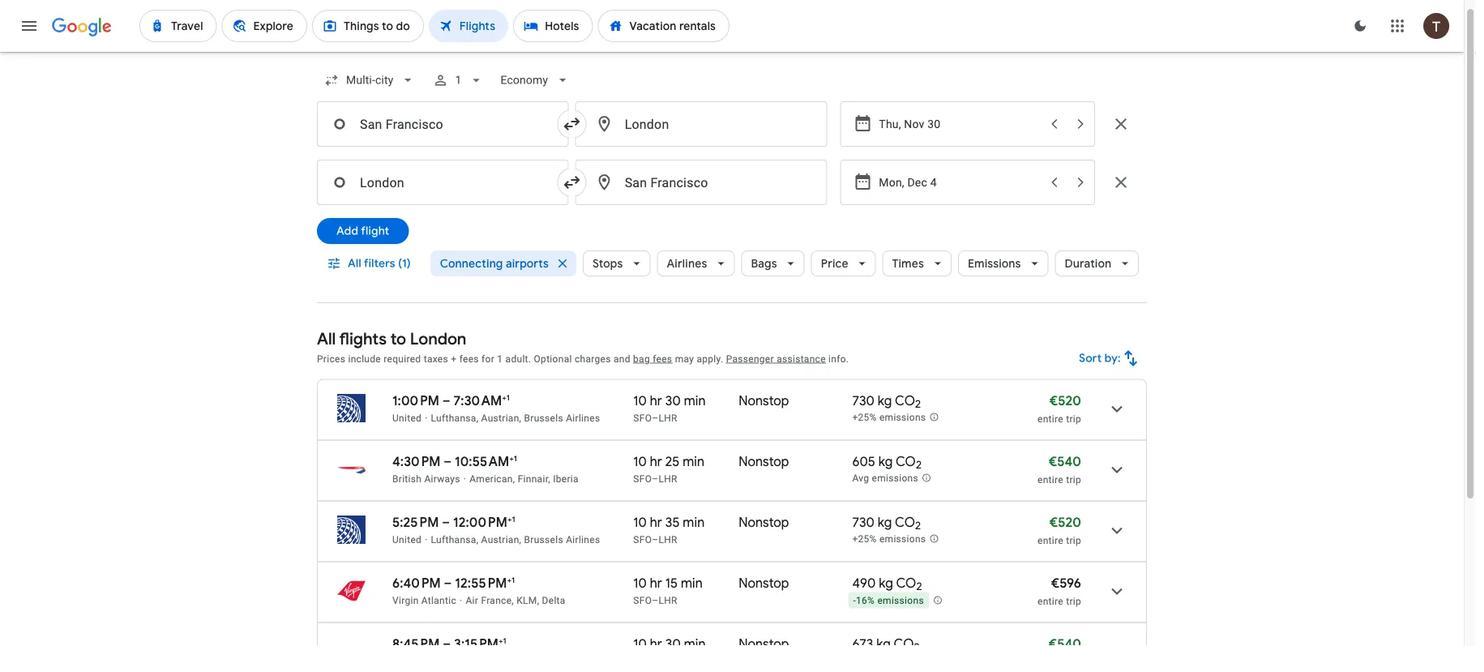 Task type: vqa. For each thing, say whether or not it's contained in the screenshot.


Task type: describe. For each thing, give the bounding box(es) containing it.
optional
[[534, 353, 572, 365]]

4:30 pm – 10:55 am + 1
[[392, 454, 517, 470]]

605
[[852, 454, 875, 470]]

6:40 pm
[[392, 575, 441, 592]]

5:25 pm – 12:00 pm + 1
[[392, 514, 515, 531]]

stops button
[[583, 244, 650, 283]]

-16% emissions
[[853, 596, 924, 607]]

540 euros text field containing €540
[[1049, 454, 1081, 470]]

(1)
[[398, 257, 411, 271]]

filters
[[364, 257, 395, 271]]

by:
[[1105, 351, 1121, 366]]

Arrival time: 12:00 PM on  Friday, December 1. text field
[[453, 514, 515, 531]]

airports
[[506, 257, 549, 271]]

connecting
[[440, 257, 503, 271]]

passenger
[[726, 353, 774, 365]]

co for 10 hr 25 min
[[896, 454, 916, 470]]

730 for 10 hr 30 min
[[852, 393, 875, 409]]

1:00 pm
[[392, 393, 439, 409]]

520 euros text field for 10 hr 35 min
[[1050, 514, 1081, 531]]

7:30 am
[[454, 393, 502, 409]]

nonstop for 10 hr 25 min
[[739, 454, 789, 470]]

required
[[384, 353, 421, 365]]

+25% emissions for 10 hr 35 min
[[852, 534, 926, 545]]

Departure text field
[[879, 103, 1040, 146]]

atlantic
[[421, 595, 456, 606]]

2 for 10 hr 35 min
[[915, 519, 921, 533]]

british airways
[[392, 473, 460, 485]]

bag
[[633, 353, 650, 365]]

leaves san francisco international airport at 5:25 pm on thursday, november 30 and arrives at heathrow airport at 12:00 pm on friday, december 1. element
[[392, 514, 515, 531]]

remove flight from san francisco to london on thu, nov 30 image
[[1111, 115, 1131, 134]]

10 hr 35 min sfo – lhr
[[633, 514, 705, 546]]

– right 1:00 pm text box
[[442, 393, 450, 409]]

may
[[675, 353, 694, 365]]

trip for 10 hr 35 min
[[1066, 535, 1081, 546]]

iberia
[[553, 473, 579, 485]]

10:55 am
[[455, 454, 509, 470]]

and
[[614, 353, 631, 365]]

flights
[[339, 329, 387, 349]]

Departure time: 5:25 PM. text field
[[392, 514, 439, 531]]

+ for 12:00 pm
[[507, 514, 512, 524]]

klm,
[[517, 595, 539, 606]]

brussels for 12:00 pm
[[524, 534, 563, 546]]

1 for 7:30 am
[[506, 393, 510, 403]]

596 euros text field
[[1051, 575, 1081, 592]]

entire for 10 hr 15 min
[[1038, 596, 1063, 607]]

american, finnair, iberia
[[470, 473, 579, 485]]

sort
[[1079, 351, 1102, 366]]

sfo for 10 hr 35 min
[[633, 534, 652, 546]]

emissions
[[968, 257, 1021, 271]]

Departure time: 4:30 PM. text field
[[392, 454, 441, 470]]

€596 entire trip
[[1038, 575, 1081, 607]]

delta
[[542, 595, 566, 606]]

lhr for 35
[[659, 534, 677, 546]]

min for 10 hr 30 min
[[684, 393, 706, 409]]

16%
[[856, 596, 875, 607]]

total duration 10 hr 15 min. element
[[633, 575, 739, 594]]

5:25 pm
[[392, 514, 439, 531]]

520 euros text field for 10 hr 30 min
[[1050, 393, 1081, 409]]

airlines for 10 hr 30 min
[[566, 413, 600, 424]]

min for 10 hr 15 min
[[681, 575, 703, 592]]

remove flight from london to san francisco on mon, dec 4 image
[[1111, 173, 1131, 193]]

virgin
[[392, 595, 419, 606]]

10 hr 25 min sfo – lhr
[[633, 454, 705, 485]]

for
[[482, 353, 494, 365]]

1 inside popup button
[[455, 74, 462, 87]]

4:30 pm
[[392, 454, 441, 470]]

emissions for 10 hr 25 min
[[872, 473, 918, 485]]

austrian, for 12:00 pm
[[481, 534, 521, 546]]

airlines inside popup button
[[667, 257, 707, 271]]

Arrival time: 7:30 AM on  Friday, December 1. text field
[[454, 393, 510, 409]]

10 hr 30 min sfo – lhr
[[633, 393, 706, 424]]

co for 10 hr 30 min
[[895, 393, 915, 409]]

add
[[336, 224, 358, 239]]

lhr for 15
[[659, 595, 677, 606]]

trip for 10 hr 30 min
[[1066, 413, 1081, 425]]

brussels for 7:30 am
[[524, 413, 563, 424]]

finnair,
[[518, 473, 550, 485]]

nonstop flight. element for 10 hr 25 min
[[739, 454, 789, 473]]

emissions for 10 hr 30 min
[[879, 412, 926, 424]]

connecting airports button
[[430, 244, 576, 283]]

entire for 10 hr 35 min
[[1038, 535, 1063, 546]]

co for 10 hr 15 min
[[896, 575, 916, 592]]

swap origin and destination. image
[[562, 115, 582, 134]]

€520 for 10 hr 35 min
[[1050, 514, 1081, 531]]

sort by:
[[1079, 351, 1121, 366]]

emissions button
[[958, 244, 1049, 283]]

min for 10 hr 35 min
[[683, 514, 705, 531]]

leaves san francisco international airport at 8:45 pm on thursday, november 30 and arrives at heathrow airport at 3:15 pm on friday, december 1. element
[[392, 636, 506, 646]]

france,
[[481, 595, 514, 606]]

bags button
[[741, 244, 805, 283]]

12:55 pm
[[455, 575, 507, 592]]

bag fees button
[[633, 353, 672, 365]]

2 for 10 hr 25 min
[[916, 459, 922, 472]]

all for all flights to london
[[317, 329, 336, 349]]

– inside 10 hr 35 min sfo – lhr
[[652, 534, 659, 546]]

swap origin and destination. image
[[562, 173, 582, 193]]

6:40 pm – 12:55 pm + 1
[[392, 575, 515, 592]]

total duration 10 hr 35 min. element
[[633, 514, 739, 533]]

all for all filters (1)
[[348, 257, 361, 271]]

1 for 12:00 pm
[[512, 514, 515, 524]]

assistance
[[777, 353, 826, 365]]

include
[[348, 353, 381, 365]]

10 for 10 hr 15 min
[[633, 575, 647, 592]]

kg for 10 hr 15 min
[[879, 575, 893, 592]]

none search field containing add flight
[[317, 61, 1147, 304]]

stops
[[593, 257, 623, 271]]

+ for 10:55 am
[[509, 454, 514, 464]]

change appearance image
[[1341, 6, 1380, 45]]

nonstop flight. element for 10 hr 30 min
[[739, 393, 789, 412]]

trip for 10 hr 25 min
[[1066, 474, 1081, 486]]

avg emissions
[[852, 473, 918, 485]]

apply.
[[697, 353, 723, 365]]

price
[[821, 257, 848, 271]]

add flight
[[336, 224, 389, 239]]

times
[[892, 257, 924, 271]]

add flight button
[[317, 218, 409, 244]]

25
[[665, 454, 680, 470]]

10 for 10 hr 25 min
[[633, 454, 647, 470]]

605 kg co 2
[[852, 454, 922, 472]]

total duration 10 hr 25 min. element
[[633, 454, 739, 473]]

€540
[[1049, 454, 1081, 470]]

lhr for 25
[[659, 473, 677, 485]]

+ for 12:55 pm
[[507, 575, 512, 585]]

2 total duration 10 hr 30 min. element from the top
[[633, 636, 739, 646]]

trip for 10 hr 15 min
[[1066, 596, 1081, 607]]

sort by: button
[[1073, 339, 1147, 378]]



Task type: locate. For each thing, give the bounding box(es) containing it.
2 up avg emissions
[[916, 459, 922, 472]]

+ down adult.
[[502, 393, 506, 403]]

2 inside 605 kg co 2
[[916, 459, 922, 472]]

kg down avg emissions
[[878, 514, 892, 531]]

kg
[[878, 393, 892, 409], [879, 454, 893, 470], [878, 514, 892, 531], [879, 575, 893, 592]]

+ up american, finnair, iberia
[[509, 454, 514, 464]]

1 vertical spatial lufthansa,
[[431, 534, 479, 546]]

leaves san francisco international airport at 1:00 pm on thursday, november 30 and arrives at heathrow airport at 7:30 am on friday, december 1. element
[[392, 393, 510, 409]]

490
[[852, 575, 876, 592]]

730
[[852, 393, 875, 409], [852, 514, 875, 531]]

all filters (1) button
[[317, 244, 424, 283]]

prices
[[317, 353, 345, 365]]

1 vertical spatial 730
[[852, 514, 875, 531]]

0 vertical spatial €520 entire trip
[[1038, 393, 1081, 425]]

10 hr 15 min sfo – lhr
[[633, 575, 703, 606]]

520 euros text field left flight details. leaves san francisco international airport at 5:25 pm on thursday, november 30 and arrives at heathrow airport at 12:00 pm on friday, december 1. icon
[[1050, 514, 1081, 531]]

2 +25% emissions from the top
[[852, 534, 926, 545]]

co up 605 kg co 2
[[895, 393, 915, 409]]

2 down avg emissions
[[915, 519, 921, 533]]

4 nonstop flight. element from the top
[[739, 575, 789, 594]]

730 down avg
[[852, 514, 875, 531]]

entire for 10 hr 30 min
[[1038, 413, 1063, 425]]

nonstop flight. element for 10 hr 15 min
[[739, 575, 789, 594]]

min
[[684, 393, 706, 409], [683, 454, 705, 470], [683, 514, 705, 531], [681, 575, 703, 592]]

4 lhr from the top
[[659, 595, 677, 606]]

4 hr from the top
[[650, 575, 662, 592]]

airways
[[424, 473, 460, 485]]

lhr
[[659, 413, 677, 424], [659, 473, 677, 485], [659, 534, 677, 546], [659, 595, 677, 606]]

520 euros text field down the sort
[[1050, 393, 1081, 409]]

0 vertical spatial austrian,
[[481, 413, 521, 424]]

+25% emissions for 10 hr 30 min
[[852, 412, 926, 424]]

10 inside 10 hr 35 min sfo – lhr
[[633, 514, 647, 531]]

london
[[410, 329, 466, 349]]

emissions up 605 kg co 2
[[879, 412, 926, 424]]

trip inside €596 entire trip
[[1066, 596, 1081, 607]]

+25% emissions
[[852, 412, 926, 424], [852, 534, 926, 545]]

0 horizontal spatial all
[[317, 329, 336, 349]]

3 trip from the top
[[1066, 535, 1081, 546]]

austrian, for 7:30 am
[[481, 413, 521, 424]]

lhr inside 10 hr 15 min sfo – lhr
[[659, 595, 677, 606]]

1 for 12:55 pm
[[512, 575, 515, 585]]

1 +25% emissions from the top
[[852, 412, 926, 424]]

sfo for 10 hr 15 min
[[633, 595, 652, 606]]

lhr down 15
[[659, 595, 677, 606]]

2 inside 490 kg co 2
[[916, 580, 922, 594]]

1 trip from the top
[[1066, 413, 1081, 425]]

co inside 490 kg co 2
[[896, 575, 916, 592]]

1 total duration 10 hr 30 min. element from the top
[[633, 393, 739, 412]]

kg up -16% emissions at right
[[879, 575, 893, 592]]

Arrival time: 12:55 PM on  Friday, December 1. text field
[[455, 575, 515, 592]]

all inside button
[[348, 257, 361, 271]]

2 10 from the top
[[633, 454, 647, 470]]

0 vertical spatial brussels
[[524, 413, 563, 424]]

lufthansa, down leaves san francisco international airport at 1:00 pm on thursday, november 30 and arrives at heathrow airport at 7:30 am on friday, december 1. element
[[431, 413, 479, 424]]

virgin atlantic
[[392, 595, 456, 606]]

kg for 10 hr 30 min
[[878, 393, 892, 409]]

1:00 pm – 7:30 am + 1
[[392, 393, 510, 409]]

2 lufthansa, from the top
[[431, 534, 479, 546]]

-
[[853, 596, 856, 607]]

10 left 25
[[633, 454, 647, 470]]

Departure text field
[[879, 161, 1040, 205]]

all up prices
[[317, 329, 336, 349]]

flight details. leaves san francisco international airport at 4:30 pm on thursday, november 30 and arrives at heathrow airport at 10:55 am on friday, december 1. image
[[1098, 451, 1137, 490]]

1 vertical spatial €520
[[1050, 514, 1081, 531]]

1 730 kg co 2 from the top
[[852, 393, 921, 412]]

+ up air france, klm, delta
[[507, 575, 512, 585]]

30
[[665, 393, 681, 409]]

2 730 kg co 2 from the top
[[852, 514, 921, 533]]

lhr for 30
[[659, 413, 677, 424]]

united down 5:25 pm
[[392, 534, 422, 546]]

airlines down charges
[[566, 413, 600, 424]]

+25%
[[852, 412, 877, 424], [852, 534, 877, 545]]

€520 left flight details. leaves san francisco international airport at 5:25 pm on thursday, november 30 and arrives at heathrow airport at 12:00 pm on friday, december 1. icon
[[1050, 514, 1081, 531]]

+ inside 5:25 pm – 12:00 pm + 1
[[507, 514, 512, 524]]

entire inside €596 entire trip
[[1038, 596, 1063, 607]]

+25% for 10 hr 35 min
[[852, 534, 877, 545]]

3 entire from the top
[[1038, 535, 1063, 546]]

1 10 from the top
[[633, 393, 647, 409]]

emissions up 490 kg co 2
[[879, 534, 926, 545]]

lufthansa, for 7:30 am
[[431, 413, 479, 424]]

sfo inside 10 hr 30 min sfo – lhr
[[633, 413, 652, 424]]

2 vertical spatial airlines
[[566, 534, 600, 546]]

– down total duration 10 hr 15 min. element
[[652, 595, 659, 606]]

+25% emissions up 605 kg co 2
[[852, 412, 926, 424]]

total duration 10 hr 30 min. element down may
[[633, 393, 739, 412]]

0 vertical spatial airlines
[[667, 257, 707, 271]]

hr for 30
[[650, 393, 662, 409]]

0 vertical spatial +25% emissions
[[852, 412, 926, 424]]

1 hr from the top
[[650, 393, 662, 409]]

trip inside "€540 entire trip"
[[1066, 474, 1081, 486]]

total duration 10 hr 30 min. element down 10 hr 15 min sfo – lhr at the left bottom of page
[[633, 636, 739, 646]]

730 kg co 2 for 10 hr 30 min
[[852, 393, 921, 412]]

entire up €540
[[1038, 413, 1063, 425]]

kg for 10 hr 25 min
[[879, 454, 893, 470]]

4 entire from the top
[[1038, 596, 1063, 607]]

0 horizontal spatial fees
[[459, 353, 479, 365]]

sfo up 10 hr 25 min sfo – lhr
[[633, 413, 652, 424]]

+25% emissions up 490 kg co 2
[[852, 534, 926, 545]]

austrian,
[[481, 413, 521, 424], [481, 534, 521, 546]]

1 for 10:55 am
[[514, 454, 517, 464]]

1 vertical spatial united
[[392, 534, 422, 546]]

lhr inside 10 hr 30 min sfo – lhr
[[659, 413, 677, 424]]

€520 entire trip
[[1038, 393, 1081, 425], [1038, 514, 1081, 546]]

1 inside '1:00 pm – 7:30 am + 1'
[[506, 393, 510, 403]]

nonstop flight. element
[[739, 393, 789, 412], [739, 454, 789, 473], [739, 514, 789, 533], [739, 575, 789, 594], [739, 636, 789, 646]]

+25% for 10 hr 30 min
[[852, 412, 877, 424]]

10 inside 10 hr 25 min sfo – lhr
[[633, 454, 647, 470]]

1 vertical spatial lufthansa, austrian, brussels airlines
[[431, 534, 600, 546]]

2 up 605 kg co 2
[[915, 398, 921, 412]]

price button
[[811, 244, 876, 283]]

2 €520 entire trip from the top
[[1038, 514, 1081, 546]]

Arrival time: 3:15 PM on  Friday, December 1. text field
[[454, 636, 506, 646]]

entire down €596 text box
[[1038, 596, 1063, 607]]

entire down €540
[[1038, 474, 1063, 486]]

€520 entire trip for 10 hr 35 min
[[1038, 514, 1081, 546]]

to
[[390, 329, 406, 349]]

0 vertical spatial €520
[[1050, 393, 1081, 409]]

flight details. leaves san francisco international airport at 6:40 pm on thursday, november 30 and arrives at heathrow airport at 12:55 pm on friday, december 1. image
[[1098, 572, 1137, 611]]

trip up €596 text box
[[1066, 535, 1081, 546]]

min right 25
[[683, 454, 705, 470]]

co down avg emissions
[[895, 514, 915, 531]]

sfo down total duration 10 hr 15 min. element
[[633, 595, 652, 606]]

10 for 10 hr 30 min
[[633, 393, 647, 409]]

co up avg emissions
[[896, 454, 916, 470]]

10 for 10 hr 35 min
[[633, 514, 647, 531]]

0 vertical spatial 540 euros text field
[[1049, 454, 1081, 470]]

hr
[[650, 393, 662, 409], [650, 454, 662, 470], [650, 514, 662, 531], [650, 575, 662, 592]]

– inside 10 hr 30 min sfo – lhr
[[652, 413, 659, 424]]

nonstop for 10 hr 35 min
[[739, 514, 789, 531]]

None field
[[317, 66, 423, 95], [494, 66, 577, 95], [317, 66, 423, 95], [494, 66, 577, 95]]

american,
[[470, 473, 515, 485]]

1 +25% from the top
[[852, 412, 877, 424]]

0 vertical spatial 730
[[852, 393, 875, 409]]

2 up -16% emissions at right
[[916, 580, 922, 594]]

3 nonstop from the top
[[739, 514, 789, 531]]

flight details. leaves san francisco international airport at 1:00 pm on thursday, november 30 and arrives at heathrow airport at 7:30 am on friday, december 1. image
[[1098, 390, 1137, 429]]

1 nonstop from the top
[[739, 393, 789, 409]]

2 entire from the top
[[1038, 474, 1063, 486]]

540 euros text field
[[1049, 454, 1081, 470], [1049, 636, 1081, 646]]

1 vertical spatial brussels
[[524, 534, 563, 546]]

lufthansa,
[[431, 413, 479, 424], [431, 534, 479, 546]]

€520 for 10 hr 30 min
[[1050, 393, 1081, 409]]

730 up 605
[[852, 393, 875, 409]]

3 lhr from the top
[[659, 534, 677, 546]]

entire up €596
[[1038, 535, 1063, 546]]

lufthansa, austrian, brussels airlines for 12:00 pm
[[431, 534, 600, 546]]

0 vertical spatial 730 kg co 2
[[852, 393, 921, 412]]

5 nonstop flight. element from the top
[[739, 636, 789, 646]]

1 vertical spatial €520 entire trip
[[1038, 514, 1081, 546]]

nonstop flight. element for 10 hr 35 min
[[739, 514, 789, 533]]

hr inside 10 hr 15 min sfo – lhr
[[650, 575, 662, 592]]

airlines for 10 hr 35 min
[[566, 534, 600, 546]]

british
[[392, 473, 422, 485]]

4 trip from the top
[[1066, 596, 1081, 607]]

€520 entire trip for 10 hr 30 min
[[1038, 393, 1081, 425]]

490 kg co 2
[[852, 575, 922, 594]]

hr left 25
[[650, 454, 662, 470]]

1 €520 entire trip from the top
[[1038, 393, 1081, 425]]

hr left 35
[[650, 514, 662, 531]]

+ for 7:30 am
[[502, 393, 506, 403]]

730 kg co 2 down avg emissions
[[852, 514, 921, 533]]

all left the filters
[[348, 257, 361, 271]]

entire inside "€540 entire trip"
[[1038, 474, 1063, 486]]

connecting airports
[[440, 257, 549, 271]]

– up atlantic
[[444, 575, 452, 592]]

fees left for
[[459, 353, 479, 365]]

lhr down 35
[[659, 534, 677, 546]]

 image
[[463, 473, 466, 485]]

10
[[633, 393, 647, 409], [633, 454, 647, 470], [633, 514, 647, 531], [633, 575, 647, 592]]

0 vertical spatial +25%
[[852, 412, 877, 424]]

4 sfo from the top
[[633, 595, 652, 606]]

entire for 10 hr 25 min
[[1038, 474, 1063, 486]]

fees
[[459, 353, 479, 365], [653, 353, 672, 365]]

trip down €596 text box
[[1066, 596, 1081, 607]]

3 nonstop flight. element from the top
[[739, 514, 789, 533]]

min right 30
[[684, 393, 706, 409]]

1 lufthansa, from the top
[[431, 413, 479, 424]]

sfo
[[633, 413, 652, 424], [633, 473, 652, 485], [633, 534, 652, 546], [633, 595, 652, 606]]

1 lufthansa, austrian, brussels airlines from the top
[[431, 413, 600, 424]]

+25% up 490
[[852, 534, 877, 545]]

flight details. leaves san francisco international airport at 5:25 pm on thursday, november 30 and arrives at heathrow airport at 12:00 pm on friday, december 1. image
[[1098, 512, 1137, 550]]

emissions down 605 kg co 2
[[872, 473, 918, 485]]

adult.
[[505, 353, 531, 365]]

flight
[[361, 224, 389, 239]]

airlines button
[[657, 244, 735, 283]]

united for 1:00 pm
[[392, 413, 422, 424]]

total duration 10 hr 30 min. element
[[633, 393, 739, 412], [633, 636, 739, 646]]

lufthansa, austrian, brussels airlines for 7:30 am
[[431, 413, 600, 424]]

2 for 10 hr 30 min
[[915, 398, 921, 412]]

min for 10 hr 25 min
[[683, 454, 705, 470]]

– right 5:25 pm 'text field'
[[442, 514, 450, 531]]

1 vertical spatial +25% emissions
[[852, 534, 926, 545]]

main menu image
[[19, 16, 39, 36]]

4 10 from the top
[[633, 575, 647, 592]]

2 fees from the left
[[653, 353, 672, 365]]

10 left 35
[[633, 514, 647, 531]]

kg up 605 kg co 2
[[878, 393, 892, 409]]

lhr down 30
[[659, 413, 677, 424]]

3 sfo from the top
[[633, 534, 652, 546]]

min right 35
[[683, 514, 705, 531]]

1
[[455, 74, 462, 87], [497, 353, 503, 365], [506, 393, 510, 403], [514, 454, 517, 464], [512, 514, 515, 524], [512, 575, 515, 585]]

– up 10 hr 25 min sfo – lhr
[[652, 413, 659, 424]]

trip down €540
[[1066, 474, 1081, 486]]

0 vertical spatial total duration 10 hr 30 min. element
[[633, 393, 739, 412]]

brussels down finnair,
[[524, 534, 563, 546]]

airlines right "stops" popup button
[[667, 257, 707, 271]]

united for 5:25 pm
[[392, 534, 422, 546]]

2 sfo from the top
[[633, 473, 652, 485]]

sfo for 10 hr 25 min
[[633, 473, 652, 485]]

austrian, down 'arrival time: 12:00 pm on  friday, december 1.' text box
[[481, 534, 521, 546]]

520 euros text field
[[1050, 393, 1081, 409], [1050, 514, 1081, 531]]

– inside 10 hr 15 min sfo – lhr
[[652, 595, 659, 606]]

2 for 10 hr 15 min
[[916, 580, 922, 594]]

730 kg co 2 for 10 hr 35 min
[[852, 514, 921, 533]]

2
[[915, 398, 921, 412], [916, 459, 922, 472], [915, 519, 921, 533], [916, 580, 922, 594]]

+ inside '1:00 pm – 7:30 am + 1'
[[502, 393, 506, 403]]

1 730 from the top
[[852, 393, 875, 409]]

4 nonstop from the top
[[739, 575, 789, 592]]

nonstop
[[739, 393, 789, 409], [739, 454, 789, 470], [739, 514, 789, 531], [739, 575, 789, 592]]

3 10 from the top
[[633, 514, 647, 531]]

duration button
[[1055, 244, 1139, 283]]

hr for 15
[[650, 575, 662, 592]]

1 fees from the left
[[459, 353, 479, 365]]

all filters (1)
[[348, 257, 411, 271]]

10 left 15
[[633, 575, 647, 592]]

sfo for 10 hr 30 min
[[633, 413, 652, 424]]

540 euros text field left flight details. leaves san francisco international airport at 4:30 pm on thursday, november 30 and arrives at heathrow airport at 10:55 am on friday, december 1. icon
[[1049, 454, 1081, 470]]

min inside 10 hr 30 min sfo – lhr
[[684, 393, 706, 409]]

0 vertical spatial lufthansa,
[[431, 413, 479, 424]]

1 540 euros text field from the top
[[1049, 454, 1081, 470]]

bags
[[751, 257, 777, 271]]

0 vertical spatial united
[[392, 413, 422, 424]]

Departure time: 6:40 PM. text field
[[392, 575, 441, 592]]

prices include required taxes + fees for 1 adult. optional charges and bag fees may apply. passenger assistance
[[317, 353, 826, 365]]

sfo inside 10 hr 15 min sfo – lhr
[[633, 595, 652, 606]]

35
[[665, 514, 680, 531]]

airlines down iberia at the bottom left
[[566, 534, 600, 546]]

lufthansa, austrian, brussels airlines down arrival time: 7:30 am on  friday, december 1. text field
[[431, 413, 600, 424]]

1 vertical spatial 730 kg co 2
[[852, 514, 921, 533]]

lufthansa, for 12:00 pm
[[431, 534, 479, 546]]

+25% up 605
[[852, 412, 877, 424]]

None text field
[[575, 102, 827, 147], [575, 160, 827, 205], [575, 102, 827, 147], [575, 160, 827, 205]]

2 €520 from the top
[[1050, 514, 1081, 531]]

fees right bag
[[653, 353, 672, 365]]

co inside 605 kg co 2
[[896, 454, 916, 470]]

min right 15
[[681, 575, 703, 592]]

2 lhr from the top
[[659, 473, 677, 485]]

3 hr from the top
[[650, 514, 662, 531]]

sfo down total duration 10 hr 35 min. element
[[633, 534, 652, 546]]

€540 entire trip
[[1038, 454, 1081, 486]]

+ right taxes
[[451, 353, 457, 365]]

€520 entire trip up €596 text box
[[1038, 514, 1081, 546]]

hr inside 10 hr 35 min sfo – lhr
[[650, 514, 662, 531]]

540 euros text field down €596 entire trip on the right bottom of page
[[1049, 636, 1081, 646]]

1 vertical spatial airlines
[[566, 413, 600, 424]]

austrian, down arrival time: 7:30 am on  friday, december 1. text field
[[481, 413, 521, 424]]

1 button
[[426, 61, 491, 100]]

emissions for 10 hr 35 min
[[879, 534, 926, 545]]

1 vertical spatial all
[[317, 329, 336, 349]]

1 vertical spatial 540 euros text field
[[1049, 636, 1081, 646]]

0 vertical spatial lufthansa, austrian, brussels airlines
[[431, 413, 600, 424]]

0 vertical spatial 520 euros text field
[[1050, 393, 1081, 409]]

emissions down 490 kg co 2
[[877, 596, 924, 607]]

None text field
[[317, 102, 569, 147], [317, 160, 569, 205], [317, 102, 569, 147], [317, 160, 569, 205]]

–
[[442, 393, 450, 409], [652, 413, 659, 424], [444, 454, 452, 470], [652, 473, 659, 485], [442, 514, 450, 531], [652, 534, 659, 546], [444, 575, 452, 592], [652, 595, 659, 606]]

1 vertical spatial austrian,
[[481, 534, 521, 546]]

2 540 euros text field from the top
[[1049, 636, 1081, 646]]

1 520 euros text field from the top
[[1050, 393, 1081, 409]]

0 vertical spatial all
[[348, 257, 361, 271]]

1 austrian, from the top
[[481, 413, 521, 424]]

1 inside 4:30 pm – 10:55 am + 1
[[514, 454, 517, 464]]

lufthansa, down 5:25 pm – 12:00 pm + 1
[[431, 534, 479, 546]]

united down 1:00 pm
[[392, 413, 422, 424]]

hr for 25
[[650, 454, 662, 470]]

hr left 30
[[650, 393, 662, 409]]

2 united from the top
[[392, 534, 422, 546]]

2 nonstop flight. element from the top
[[739, 454, 789, 473]]

– down total duration 10 hr 25 min. element
[[652, 473, 659, 485]]

trip
[[1066, 413, 1081, 425], [1066, 474, 1081, 486], [1066, 535, 1081, 546], [1066, 596, 1081, 607]]

lhr inside 10 hr 35 min sfo – lhr
[[659, 534, 677, 546]]

hr inside 10 hr 30 min sfo – lhr
[[650, 393, 662, 409]]

lufthansa, austrian, brussels airlines
[[431, 413, 600, 424], [431, 534, 600, 546]]

1 entire from the top
[[1038, 413, 1063, 425]]

kg inside 605 kg co 2
[[879, 454, 893, 470]]

air france, klm, delta
[[466, 595, 566, 606]]

lufthansa, austrian, brussels airlines down 'arrival time: 12:00 pm on  friday, december 1.' text box
[[431, 534, 600, 546]]

passenger assistance button
[[726, 353, 826, 365]]

1 brussels from the top
[[524, 413, 563, 424]]

lhr down 25
[[659, 473, 677, 485]]

trip up €540
[[1066, 413, 1081, 425]]

730 kg co 2
[[852, 393, 921, 412], [852, 514, 921, 533]]

1 lhr from the top
[[659, 413, 677, 424]]

2 730 from the top
[[852, 514, 875, 531]]

Departure time: 8:45 PM. text field
[[392, 636, 440, 646]]

2 nonstop from the top
[[739, 454, 789, 470]]

min inside 10 hr 15 min sfo – lhr
[[681, 575, 703, 592]]

€520 down the sort
[[1050, 393, 1081, 409]]

1 vertical spatial total duration 10 hr 30 min. element
[[633, 636, 739, 646]]

1 vertical spatial 520 euros text field
[[1050, 514, 1081, 531]]

15
[[665, 575, 678, 592]]

sfo inside 10 hr 25 min sfo – lhr
[[633, 473, 652, 485]]

– inside 10 hr 25 min sfo – lhr
[[652, 473, 659, 485]]

1 sfo from the top
[[633, 413, 652, 424]]

+ inside 4:30 pm – 10:55 am + 1
[[509, 454, 514, 464]]

2 lufthansa, austrian, brussels airlines from the top
[[431, 534, 600, 546]]

kg up avg emissions
[[879, 454, 893, 470]]

avg
[[852, 473, 869, 485]]

kg for 10 hr 35 min
[[878, 514, 892, 531]]

charges
[[575, 353, 611, 365]]

€596
[[1051, 575, 1081, 592]]

2 austrian, from the top
[[481, 534, 521, 546]]

1 horizontal spatial all
[[348, 257, 361, 271]]

total duration 10 hr 30 min. element containing 10 hr 30 min
[[633, 393, 739, 412]]

+ down american, finnair, iberia
[[507, 514, 512, 524]]

sfo down total duration 10 hr 25 min. element
[[633, 473, 652, 485]]

duration
[[1065, 257, 1112, 271]]

entire
[[1038, 413, 1063, 425], [1038, 474, 1063, 486], [1038, 535, 1063, 546], [1038, 596, 1063, 607]]

2 hr from the top
[[650, 454, 662, 470]]

1 vertical spatial +25%
[[852, 534, 877, 545]]

10 inside 10 hr 30 min sfo – lhr
[[633, 393, 647, 409]]

None search field
[[317, 61, 1147, 304]]

1 united from the top
[[392, 413, 422, 424]]

brussels down optional
[[524, 413, 563, 424]]

730 kg co 2 up 605 kg co 2
[[852, 393, 921, 412]]

730 for 10 hr 35 min
[[852, 514, 875, 531]]

1 horizontal spatial fees
[[653, 353, 672, 365]]

+ inside 6:40 pm – 12:55 pm + 1
[[507, 575, 512, 585]]

– up the "airways"
[[444, 454, 452, 470]]

Arrival time: 10:55 AM on  Friday, December 1. text field
[[455, 454, 517, 470]]

nonstop for 10 hr 15 min
[[739, 575, 789, 592]]

– down total duration 10 hr 35 min. element
[[652, 534, 659, 546]]

2 trip from the top
[[1066, 474, 1081, 486]]

1 inside 6:40 pm – 12:55 pm + 1
[[512, 575, 515, 585]]

leaves san francisco international airport at 6:40 pm on thursday, november 30 and arrives at heathrow airport at 12:55 pm on friday, december 1. element
[[392, 575, 515, 592]]

co for 10 hr 35 min
[[895, 514, 915, 531]]

hr for 35
[[650, 514, 662, 531]]

lhr inside 10 hr 25 min sfo – lhr
[[659, 473, 677, 485]]

€520 entire trip up €540
[[1038, 393, 1081, 425]]

2 +25% from the top
[[852, 534, 877, 545]]

co up -16% emissions at right
[[896, 575, 916, 592]]

min inside 10 hr 35 min sfo – lhr
[[683, 514, 705, 531]]

kg inside 490 kg co 2
[[879, 575, 893, 592]]

1 inside 5:25 pm – 12:00 pm + 1
[[512, 514, 515, 524]]

airlines
[[667, 257, 707, 271], [566, 413, 600, 424], [566, 534, 600, 546]]

taxes
[[424, 353, 448, 365]]

nonstop for 10 hr 30 min
[[739, 393, 789, 409]]

air
[[466, 595, 478, 606]]

leaves san francisco international airport at 4:30 pm on thursday, november 30 and arrives at heathrow airport at 10:55 am on friday, december 1. element
[[392, 454, 517, 470]]

all flights to london
[[317, 329, 466, 349]]

12:00 pm
[[453, 514, 507, 531]]

Departure time: 1:00 PM. text field
[[392, 393, 439, 409]]

10 inside 10 hr 15 min sfo – lhr
[[633, 575, 647, 592]]

1 €520 from the top
[[1050, 393, 1081, 409]]

times button
[[882, 244, 952, 283]]

10 left 30
[[633, 393, 647, 409]]

2 brussels from the top
[[524, 534, 563, 546]]

1 nonstop flight. element from the top
[[739, 393, 789, 412]]

min inside 10 hr 25 min sfo – lhr
[[683, 454, 705, 470]]

2 520 euros text field from the top
[[1050, 514, 1081, 531]]

hr inside 10 hr 25 min sfo – lhr
[[650, 454, 662, 470]]

all
[[348, 257, 361, 271], [317, 329, 336, 349]]

hr left 15
[[650, 575, 662, 592]]

sfo inside 10 hr 35 min sfo – lhr
[[633, 534, 652, 546]]



